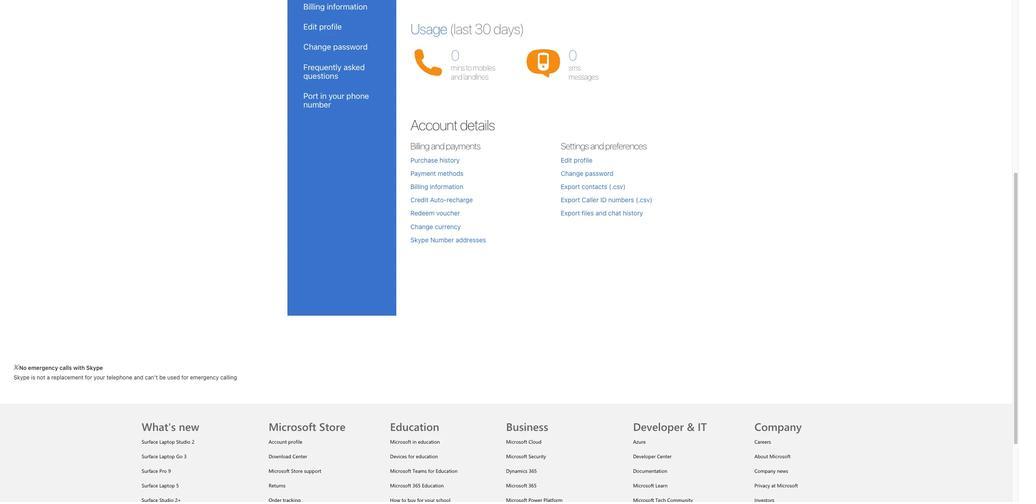 Task type: describe. For each thing, give the bounding box(es) containing it.
methods
[[438, 170, 464, 177]]

microsoft store
[[269, 419, 346, 434]]

0 for 0 mins to mobiles and landlines
[[451, 47, 459, 64]]

settings and preferences
[[561, 141, 647, 151]]

your inside 'port in your phone number'
[[329, 91, 345, 101]]

devices for education
[[390, 453, 438, 460]]

change for the change currency link
[[411, 223, 433, 231]]

azure link
[[633, 438, 646, 445]]

preferences
[[606, 141, 647, 151]]

microsoft 365
[[506, 482, 537, 489]]

store for microsoft store support
[[291, 468, 303, 474]]

devices
[[390, 453, 407, 460]]

365 for education
[[413, 482, 421, 489]]

microsoft teams for education link
[[390, 468, 458, 474]]

recharge
[[447, 196, 473, 204]]

microsoft store support link
[[269, 468, 321, 474]]

change currency
[[411, 223, 461, 231]]

settings
[[561, 141, 589, 151]]

microsoft cloud
[[506, 438, 542, 445]]

learn
[[656, 482, 668, 489]]

redeem voucher
[[411, 209, 460, 217]]

for right teams
[[428, 468, 435, 474]]

edit profile inside settings and preferences element
[[561, 156, 593, 164]]

what's
[[142, 419, 176, 434]]

careers link
[[755, 438, 772, 445]]

change for change password link to the bottom
[[561, 170, 584, 177]]

0 vertical spatial edit profile
[[304, 22, 342, 32]]

what's new
[[142, 419, 199, 434]]

developer for developer & it
[[633, 419, 684, 434]]

export files and chat history
[[561, 209, 643, 217]]

30
[[475, 20, 491, 38]]

auto-
[[430, 196, 447, 204]]

download
[[269, 453, 291, 460]]

microsoft for microsoft store
[[269, 419, 316, 434]]

asked
[[344, 62, 365, 72]]

0 vertical spatial profile
[[319, 22, 342, 32]]

skype for number
[[411, 236, 429, 244]]

purchase
[[411, 156, 438, 164]]

details
[[460, 116, 495, 133]]

export for export caller id numbers (.csv)
[[561, 196, 580, 204]]

chat
[[609, 209, 622, 217]]

365 for business
[[529, 482, 537, 489]]

and inside 0 mins to mobiles and landlines
[[451, 73, 462, 81]]

credit
[[411, 196, 429, 204]]

0 for 0 sms messages
[[569, 47, 577, 64]]

0 horizontal spatial edit
[[304, 22, 317, 32]]

export for export contacts (.csv)
[[561, 183, 580, 191]]

laptop for studio
[[159, 438, 175, 445]]

to
[[466, 64, 472, 72]]

billing and payments
[[411, 141, 481, 151]]

microsoft for microsoft store support
[[269, 468, 290, 474]]

surface for surface laptop go 3
[[142, 453, 158, 460]]

center for developer
[[657, 453, 672, 460]]

download center
[[269, 453, 307, 460]]

surface laptop 5 link
[[142, 482, 179, 489]]

microsoft teams for education
[[390, 468, 458, 474]]

purchase history link
[[411, 156, 460, 164]]

caller
[[582, 196, 599, 204]]

main content containing usage
[[397, 0, 725, 285]]

billing and payments element
[[411, 156, 561, 244]]

1 vertical spatial edit profile link
[[561, 156, 593, 164]]

payment
[[411, 170, 436, 177]]

surface for surface laptop 5
[[142, 482, 158, 489]]

privacy
[[755, 482, 770, 489]]

support
[[304, 468, 321, 474]]

microsoft learn
[[633, 482, 668, 489]]

new
[[179, 419, 199, 434]]

frequently asked questions
[[304, 62, 365, 81]]

what's new heading
[[142, 404, 258, 435]]

microsoft 365 education
[[390, 482, 444, 489]]

0 horizontal spatial edit profile link
[[304, 22, 381, 32]]

0 horizontal spatial billing information
[[304, 2, 368, 11]]

microsoft for microsoft 365 education
[[390, 482, 411, 489]]

for right replacement
[[85, 374, 92, 381]]

be
[[159, 374, 166, 381]]

developer for developer center
[[633, 453, 656, 460]]

microsoft security
[[506, 453, 546, 460]]

0 vertical spatial information
[[327, 2, 368, 11]]

pro
[[159, 468, 167, 474]]

0 horizontal spatial your
[[94, 374, 105, 381]]

settings and preferences element
[[561, 156, 712, 218]]

about
[[755, 453, 769, 460]]

used
[[167, 374, 180, 381]]

id
[[601, 196, 607, 204]]

numbers
[[609, 196, 635, 204]]

microsoft 365 link
[[506, 482, 537, 489]]

surface for surface laptop studio 2
[[142, 438, 158, 445]]

365 down security
[[529, 468, 537, 474]]

addresses
[[456, 236, 486, 244]]

messages
[[569, 73, 599, 81]]

credit auto-recharge link
[[411, 196, 473, 204]]

laptop for 5
[[159, 482, 175, 489]]

account for account profile
[[269, 438, 287, 445]]

azure
[[633, 438, 646, 445]]

studio
[[176, 438, 191, 445]]

not
[[37, 374, 45, 381]]

port in your phone number link
[[304, 91, 381, 109]]

landlines
[[464, 73, 489, 81]]

1 vertical spatial education
[[436, 468, 458, 474]]

port
[[304, 91, 319, 101]]

in for port
[[321, 91, 327, 101]]

can't
[[145, 374, 158, 381]]

dynamics 365 link
[[506, 468, 537, 474]]

education heading
[[390, 404, 501, 435]]

skype number addresses
[[411, 236, 486, 244]]

developer center
[[633, 453, 672, 460]]

profile for microsoft store
[[288, 438, 303, 445]]

export files and chat history link
[[561, 209, 643, 217]]

download center link
[[269, 453, 307, 460]]

developer center link
[[633, 453, 672, 460]]

for right used
[[181, 374, 189, 381]]

replacement
[[51, 374, 83, 381]]

microsoft for microsoft learn
[[633, 482, 654, 489]]

change for topmost change password link
[[304, 42, 331, 52]]

microsoft store heading
[[269, 404, 379, 435]]

0 vertical spatial (.csv)
[[609, 183, 626, 191]]

in for microsoft
[[413, 438, 417, 445]]

voucher
[[437, 209, 460, 217]]

credit auto-recharge
[[411, 196, 473, 204]]

and up purchase history
[[431, 141, 445, 151]]

and left can't
[[134, 374, 143, 381]]

history inside settings and preferences element
[[623, 209, 643, 217]]

company news
[[755, 468, 789, 474]]

redeem voucher link
[[411, 209, 460, 217]]

account profile link
[[269, 438, 303, 445]]

microsoft up news
[[770, 453, 791, 460]]



Task type: vqa. For each thing, say whether or not it's contained in the screenshot.
replacement
yes



Task type: locate. For each thing, give the bounding box(es) containing it.
edit profile up frequently on the left of page
[[304, 22, 342, 32]]

0 horizontal spatial change password
[[304, 42, 368, 52]]

2 export from the top
[[561, 196, 580, 204]]

0 horizontal spatial history
[[440, 156, 460, 164]]

education for microsoft in education
[[418, 438, 440, 445]]

1 vertical spatial password
[[586, 170, 614, 177]]

1 vertical spatial company
[[755, 468, 776, 474]]

microsoft inside heading
[[269, 419, 316, 434]]

skype
[[411, 236, 429, 244], [86, 364, 103, 371], [14, 374, 30, 381]]

surface up surface pro 9 link
[[142, 453, 158, 460]]

0 horizontal spatial password
[[333, 42, 368, 52]]

education up microsoft in education
[[390, 419, 440, 434]]

profile for settings and preferences
[[574, 156, 593, 164]]

change password inside settings and preferences element
[[561, 170, 614, 177]]

and right the files
[[596, 209, 607, 217]]

change up export contacts (.csv) link
[[561, 170, 584, 177]]

education up microsoft teams for education 'link'
[[416, 453, 438, 460]]

1 vertical spatial change password
[[561, 170, 614, 177]]

export caller id numbers (.csv) link
[[561, 196, 653, 204]]

2 developer from the top
[[633, 453, 656, 460]]

with
[[73, 364, 85, 371]]

company heading
[[755, 404, 866, 435]]

microsoft
[[269, 419, 316, 434], [390, 438, 411, 445], [506, 438, 527, 445], [506, 453, 527, 460], [770, 453, 791, 460], [269, 468, 290, 474], [390, 468, 411, 474], [390, 482, 411, 489], [506, 482, 527, 489], [633, 482, 654, 489], [777, 482, 798, 489]]

0 vertical spatial export
[[561, 183, 580, 191]]

0 horizontal spatial change password link
[[304, 42, 381, 52]]

1 vertical spatial profile
[[574, 156, 593, 164]]

1 vertical spatial emergency
[[190, 374, 219, 381]]

microsoft down download
[[269, 468, 290, 474]]

edit
[[304, 22, 317, 32], [561, 156, 572, 164]]

1 vertical spatial change
[[561, 170, 584, 177]]

dynamics 365
[[506, 468, 537, 474]]

microsoft for microsoft cloud
[[506, 438, 527, 445]]

account inside main content
[[411, 116, 458, 133]]

surface laptop 5
[[142, 482, 179, 489]]

0 horizontal spatial in
[[321, 91, 327, 101]]

skype inside "billing and payments" element
[[411, 236, 429, 244]]

3 laptop from the top
[[159, 482, 175, 489]]

4 surface from the top
[[142, 482, 158, 489]]

developer & it heading
[[633, 404, 744, 435]]

developer down azure link
[[633, 453, 656, 460]]

0 horizontal spatial billing information link
[[304, 2, 381, 11]]

0 vertical spatial education
[[390, 419, 440, 434]]

export contacts (.csv)
[[561, 183, 626, 191]]

education up devices for education
[[418, 438, 440, 445]]

365 down teams
[[413, 482, 421, 489]]

education down microsoft teams for education 'link'
[[422, 482, 444, 489]]

1 surface from the top
[[142, 438, 158, 445]]

2 vertical spatial education
[[422, 482, 444, 489]]

your left the telephone
[[94, 374, 105, 381]]

microsoft down documentation in the right bottom of the page
[[633, 482, 654, 489]]

store inside heading
[[319, 419, 346, 434]]

export for export files and chat history
[[561, 209, 580, 217]]

(last
[[450, 20, 472, 38]]

dynamics
[[506, 468, 528, 474]]

change currency link
[[411, 223, 461, 231]]

edit up frequently on the left of page
[[304, 22, 317, 32]]

1 horizontal spatial change
[[411, 223, 433, 231]]

documentation
[[633, 468, 668, 474]]

security
[[529, 453, 546, 460]]

surface down surface pro 9 link
[[142, 482, 158, 489]]

developer
[[633, 419, 684, 434], [633, 453, 656, 460]]

0 horizontal spatial center
[[293, 453, 307, 460]]

microsoft right at
[[777, 482, 798, 489]]

5
[[176, 482, 179, 489]]

purchase history
[[411, 156, 460, 164]]

microsoft down dynamics
[[506, 482, 527, 489]]

0 horizontal spatial emergency
[[28, 364, 58, 371]]

privacy at microsoft link
[[755, 482, 798, 489]]

surface left pro
[[142, 468, 158, 474]]

1 horizontal spatial edit profile link
[[561, 156, 593, 164]]

edit profile link up asked
[[304, 22, 381, 32]]

1 vertical spatial education
[[416, 453, 438, 460]]

0 up sms on the top right of the page
[[569, 47, 577, 64]]

export left caller
[[561, 196, 580, 204]]

change password up frequently on the left of page
[[304, 42, 368, 52]]

0 mins to mobiles and landlines
[[451, 47, 495, 81]]

0 vertical spatial edit
[[304, 22, 317, 32]]

0 horizontal spatial information
[[327, 2, 368, 11]]

history inside "billing and payments" element
[[440, 156, 460, 164]]

frequently asked questions link
[[304, 62, 381, 81]]

change password link up export contacts (.csv) link
[[561, 170, 614, 177]]

microsoft up dynamics
[[506, 453, 527, 460]]

1 horizontal spatial profile
[[319, 22, 342, 32]]

password up contacts
[[586, 170, 614, 177]]

export left contacts
[[561, 183, 580, 191]]

1 vertical spatial edit profile
[[561, 156, 593, 164]]

1 horizontal spatial edit
[[561, 156, 572, 164]]

information
[[327, 2, 368, 11], [430, 183, 464, 191]]

developer up azure link
[[633, 419, 684, 434]]

1 center from the left
[[293, 453, 307, 460]]

(.csv) right numbers
[[636, 196, 653, 204]]

and down the mins
[[451, 73, 462, 81]]

telephone
[[107, 374, 132, 381]]

0 vertical spatial change
[[304, 42, 331, 52]]

change up frequently on the left of page
[[304, 42, 331, 52]]

2 vertical spatial change
[[411, 223, 433, 231]]

0 vertical spatial emergency
[[28, 364, 58, 371]]

0 vertical spatial change password
[[304, 42, 368, 52]]

1 vertical spatial your
[[94, 374, 105, 381]]

surface laptop studio 2 link
[[142, 438, 195, 445]]

usage link
[[411, 20, 447, 38]]

export left the files
[[561, 209, 580, 217]]

edit profile link
[[304, 22, 381, 32], [561, 156, 593, 164]]

change inside settings and preferences element
[[561, 170, 584, 177]]

1 horizontal spatial (.csv)
[[636, 196, 653, 204]]

microsoft for microsoft teams for education
[[390, 468, 411, 474]]

profile up download center link
[[288, 438, 303, 445]]

1 vertical spatial history
[[623, 209, 643, 217]]

2 surface from the top
[[142, 453, 158, 460]]

calling
[[220, 374, 237, 381]]

returns link
[[269, 482, 286, 489]]

change inside "billing and payments" element
[[411, 223, 433, 231]]

surface laptop go 3
[[142, 453, 187, 460]]

1 horizontal spatial store
[[319, 419, 346, 434]]

microsoft in education
[[390, 438, 440, 445]]

profile inside settings and preferences element
[[574, 156, 593, 164]]

for right devices
[[409, 453, 415, 460]]

account up billing and payments
[[411, 116, 458, 133]]

1 horizontal spatial history
[[623, 209, 643, 217]]

phone
[[347, 91, 369, 101]]

privacy at microsoft
[[755, 482, 798, 489]]

billing information
[[304, 2, 368, 11], [411, 183, 464, 191]]

edit down settings on the right top of the page
[[561, 156, 572, 164]]

mins
[[451, 64, 465, 72]]

profile up frequently on the left of page
[[319, 22, 342, 32]]

microsoft 365 education link
[[390, 482, 444, 489]]

emergency
[[28, 364, 58, 371], [190, 374, 219, 381]]

main content
[[397, 0, 725, 285]]

change down redeem
[[411, 223, 433, 231]]

2 vertical spatial laptop
[[159, 482, 175, 489]]

password inside settings and preferences element
[[586, 170, 614, 177]]

1 0 from the left
[[451, 47, 459, 64]]

0 vertical spatial password
[[333, 42, 368, 52]]

port in your phone number
[[304, 91, 369, 109]]

1 vertical spatial skype
[[86, 364, 103, 371]]

0 horizontal spatial profile
[[288, 438, 303, 445]]

1 laptop from the top
[[159, 438, 175, 445]]

days)
[[494, 20, 524, 38]]

go
[[176, 453, 183, 460]]

no
[[19, 364, 27, 371]]

1 vertical spatial billing information link
[[411, 183, 464, 191]]

1 vertical spatial account
[[269, 438, 287, 445]]

1 vertical spatial change password link
[[561, 170, 614, 177]]

a
[[47, 374, 50, 381]]

in inside 'port in your phone number'
[[321, 91, 327, 101]]

2 0 from the left
[[569, 47, 577, 64]]

0 horizontal spatial store
[[291, 468, 303, 474]]

1 vertical spatial developer
[[633, 453, 656, 460]]

information inside "billing and payments" element
[[430, 183, 464, 191]]

1 horizontal spatial password
[[586, 170, 614, 177]]

1 developer from the top
[[633, 419, 684, 434]]

skype right with
[[86, 364, 103, 371]]

microsoft down devices
[[390, 468, 411, 474]]

documentation link
[[633, 468, 668, 474]]

emergency up "not"
[[28, 364, 58, 371]]

0 horizontal spatial 0
[[451, 47, 459, 64]]

(.csv)
[[609, 183, 626, 191], [636, 196, 653, 204]]

laptop for go
[[159, 453, 175, 460]]

laptop left 5
[[159, 482, 175, 489]]

export contacts (.csv) link
[[561, 183, 626, 191]]

business
[[506, 419, 549, 434]]

account up download
[[269, 438, 287, 445]]

company for company
[[755, 419, 802, 434]]

1 horizontal spatial change password
[[561, 170, 614, 177]]

password up asked
[[333, 42, 368, 52]]

1 horizontal spatial billing information
[[411, 183, 464, 191]]

2 vertical spatial skype
[[14, 374, 30, 381]]

skype down change currency on the left of the page
[[411, 236, 429, 244]]

company inside heading
[[755, 419, 802, 434]]

education inside heading
[[390, 419, 440, 434]]

2 company from the top
[[755, 468, 776, 474]]

profile inside footer resource links element
[[288, 438, 303, 445]]

0 vertical spatial skype
[[411, 236, 429, 244]]

company up the careers
[[755, 419, 802, 434]]

developer inside heading
[[633, 419, 684, 434]]

export
[[561, 183, 580, 191], [561, 196, 580, 204], [561, 209, 580, 217]]

1 horizontal spatial in
[[413, 438, 417, 445]]

0 vertical spatial education
[[418, 438, 440, 445]]

change password up export contacts (.csv) link
[[561, 170, 614, 177]]

0 vertical spatial store
[[319, 419, 346, 434]]

microsoft up devices
[[390, 438, 411, 445]]

education for devices for education
[[416, 453, 438, 460]]

currency
[[435, 223, 461, 231]]

microsoft in education link
[[390, 438, 440, 445]]

0 vertical spatial billing
[[304, 2, 325, 11]]

1 horizontal spatial emergency
[[190, 374, 219, 381]]

change password link up asked
[[304, 42, 381, 52]]

2 vertical spatial export
[[561, 209, 580, 217]]

1 vertical spatial billing information
[[411, 183, 464, 191]]

microsoft down microsoft teams for education 'link'
[[390, 482, 411, 489]]

2
[[192, 438, 195, 445]]

laptop up surface laptop go 3 link
[[159, 438, 175, 445]]

0 inside 0 sms messages
[[569, 47, 577, 64]]

teams
[[413, 468, 427, 474]]

history down numbers
[[623, 209, 643, 217]]

center up documentation in the right bottom of the page
[[657, 453, 672, 460]]

number
[[304, 100, 331, 109]]

1 vertical spatial export
[[561, 196, 580, 204]]

export caller id numbers (.csv)
[[561, 196, 653, 204]]

1 vertical spatial laptop
[[159, 453, 175, 460]]

history up methods
[[440, 156, 460, 164]]

microsoft for microsoft in education
[[390, 438, 411, 445]]

center up microsoft store support link
[[293, 453, 307, 460]]

skype for is
[[14, 374, 30, 381]]

emergency left calling
[[190, 374, 219, 381]]

0 horizontal spatial skype
[[14, 374, 30, 381]]

0 vertical spatial your
[[329, 91, 345, 101]]

and right settings on the right top of the page
[[591, 141, 604, 151]]

in up the 'devices for education' 'link'
[[413, 438, 417, 445]]

0 vertical spatial account
[[411, 116, 458, 133]]

questions
[[304, 71, 339, 81]]

0 horizontal spatial (.csv)
[[609, 183, 626, 191]]

in right port
[[321, 91, 327, 101]]

microsoft for microsoft security
[[506, 453, 527, 460]]

cloud
[[529, 438, 542, 445]]

change password link
[[304, 42, 381, 52], [561, 170, 614, 177]]

2 laptop from the top
[[159, 453, 175, 460]]

2 horizontal spatial profile
[[574, 156, 593, 164]]

about microsoft link
[[755, 453, 791, 460]]

1 horizontal spatial billing information link
[[411, 183, 464, 191]]

devices for education link
[[390, 453, 438, 460]]

surface for surface pro 9
[[142, 468, 158, 474]]

footer resource links element
[[91, 404, 922, 502]]

2 vertical spatial profile
[[288, 438, 303, 445]]

company for company news
[[755, 468, 776, 474]]

0 vertical spatial developer
[[633, 419, 684, 434]]

0 vertical spatial billing information link
[[304, 2, 381, 11]]

skype is not a replacement for your telephone and can't be used for emergency calling
[[14, 374, 237, 381]]

in
[[321, 91, 327, 101], [413, 438, 417, 445]]

profile
[[319, 22, 342, 32], [574, 156, 593, 164], [288, 438, 303, 445]]

0 up the mins
[[451, 47, 459, 64]]

laptop left the go at the bottom left of page
[[159, 453, 175, 460]]

your left the phone
[[329, 91, 345, 101]]

store for microsoft store
[[319, 419, 346, 434]]

1 export from the top
[[561, 183, 580, 191]]

0 vertical spatial history
[[440, 156, 460, 164]]

business heading
[[506, 404, 622, 435]]

2 center from the left
[[657, 453, 672, 460]]

edit profile
[[304, 22, 342, 32], [561, 156, 593, 164]]

microsoft learn link
[[633, 482, 668, 489]]

3 surface from the top
[[142, 468, 158, 474]]

0 horizontal spatial account
[[269, 438, 287, 445]]

365 down dynamics 365
[[529, 482, 537, 489]]

profile down settings on the right top of the page
[[574, 156, 593, 164]]

3
[[184, 453, 187, 460]]

edit inside settings and preferences element
[[561, 156, 572, 164]]

account for account details
[[411, 116, 458, 133]]

redeem
[[411, 209, 435, 217]]

1 horizontal spatial account
[[411, 116, 458, 133]]

education right teams
[[436, 468, 458, 474]]

0 horizontal spatial edit profile
[[304, 22, 342, 32]]

3 export from the top
[[561, 209, 580, 217]]

microsoft up account profile
[[269, 419, 316, 434]]

1 horizontal spatial your
[[329, 91, 345, 101]]

edit profile down settings on the right top of the page
[[561, 156, 593, 164]]

0 vertical spatial change password link
[[304, 42, 381, 52]]

2 vertical spatial billing
[[411, 183, 428, 191]]

1 vertical spatial store
[[291, 468, 303, 474]]

account inside footer resource links element
[[269, 438, 287, 445]]

microsoft cloud link
[[506, 438, 542, 445]]

microsoft security link
[[506, 453, 546, 460]]

0 vertical spatial in
[[321, 91, 327, 101]]

0 horizontal spatial change
[[304, 42, 331, 52]]

(.csv) up numbers
[[609, 183, 626, 191]]

1 horizontal spatial edit profile
[[561, 156, 593, 164]]

0 inside 0 mins to mobiles and landlines
[[451, 47, 459, 64]]

1 vertical spatial information
[[430, 183, 464, 191]]

billing information inside "billing and payments" element
[[411, 183, 464, 191]]

surface down what's
[[142, 438, 158, 445]]

developer & it
[[633, 419, 707, 434]]

0 vertical spatial laptop
[[159, 438, 175, 445]]

frequently
[[304, 62, 342, 72]]

calls
[[60, 364, 72, 371]]

1 horizontal spatial skype
[[86, 364, 103, 371]]

2 horizontal spatial change
[[561, 170, 584, 177]]

center for microsoft
[[293, 453, 307, 460]]

1 company from the top
[[755, 419, 802, 434]]

1 vertical spatial billing
[[411, 141, 430, 151]]

about microsoft
[[755, 453, 791, 460]]

microsoft up microsoft security
[[506, 438, 527, 445]]

edit profile link down settings on the right top of the page
[[561, 156, 593, 164]]

1 vertical spatial edit
[[561, 156, 572, 164]]

1 horizontal spatial center
[[657, 453, 672, 460]]

company up the privacy
[[755, 468, 776, 474]]

skype down the no
[[14, 374, 30, 381]]

1 horizontal spatial information
[[430, 183, 464, 191]]

careers
[[755, 438, 772, 445]]

microsoft for microsoft 365
[[506, 482, 527, 489]]

2 horizontal spatial skype
[[411, 236, 429, 244]]

microsoft store support
[[269, 468, 321, 474]]

1 vertical spatial in
[[413, 438, 417, 445]]

1 vertical spatial (.csv)
[[636, 196, 653, 204]]

1 horizontal spatial change password link
[[561, 170, 614, 177]]



